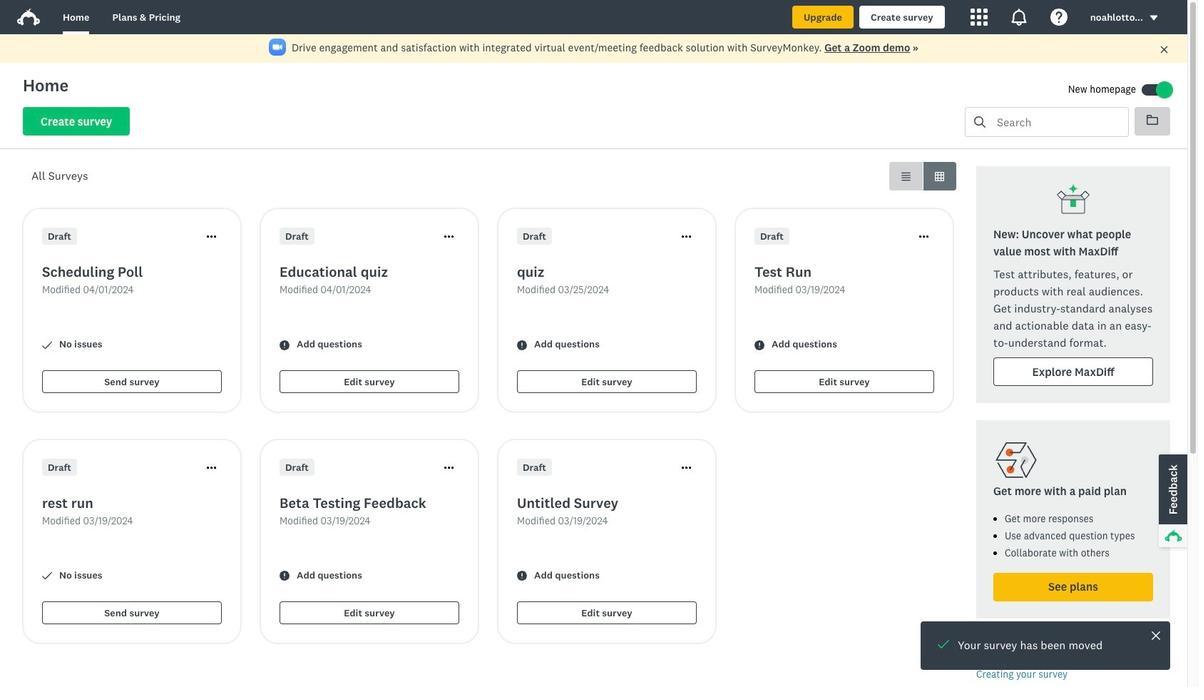 Task type: locate. For each thing, give the bounding box(es) containing it.
dropdown arrow icon image
[[1149, 13, 1159, 23], [1151, 16, 1158, 20]]

0 vertical spatial no issues image
[[42, 340, 52, 350]]

folders image
[[1147, 115, 1159, 125]]

group
[[890, 162, 957, 190]]

2 brand logo image from the top
[[17, 9, 40, 26]]

response based pricing icon image
[[994, 437, 1039, 483]]

1 vertical spatial no issues image
[[42, 571, 52, 581]]

1 horizontal spatial warning image
[[755, 340, 765, 350]]

close image
[[1151, 630, 1162, 641], [1152, 631, 1161, 640]]

max diff icon image
[[1057, 183, 1091, 218]]

x image
[[1160, 45, 1169, 54]]

folders image
[[1147, 114, 1159, 126]]

1 vertical spatial warning image
[[280, 571, 290, 581]]

warning image
[[755, 340, 765, 350], [280, 571, 290, 581]]

0 horizontal spatial warning image
[[280, 571, 290, 581]]

no issues image
[[42, 340, 52, 350], [42, 571, 52, 581]]

alert
[[921, 621, 1171, 670]]

warning image
[[280, 340, 290, 350], [517, 340, 527, 350], [517, 571, 527, 581]]

search image
[[975, 116, 986, 128], [975, 116, 986, 128]]

success icon. image
[[938, 639, 950, 650]]

products icon image
[[971, 9, 988, 26], [971, 9, 988, 26]]

brand logo image
[[17, 6, 40, 29], [17, 9, 40, 26]]



Task type: vqa. For each thing, say whether or not it's contained in the screenshot.
left Products Icon
no



Task type: describe. For each thing, give the bounding box(es) containing it.
1 brand logo image from the top
[[17, 6, 40, 29]]

2 no issues image from the top
[[42, 571, 52, 581]]

notification center icon image
[[1011, 9, 1028, 26]]

Search text field
[[986, 108, 1129, 136]]

0 vertical spatial warning image
[[755, 340, 765, 350]]

1 no issues image from the top
[[42, 340, 52, 350]]

help icon image
[[1051, 9, 1068, 26]]



